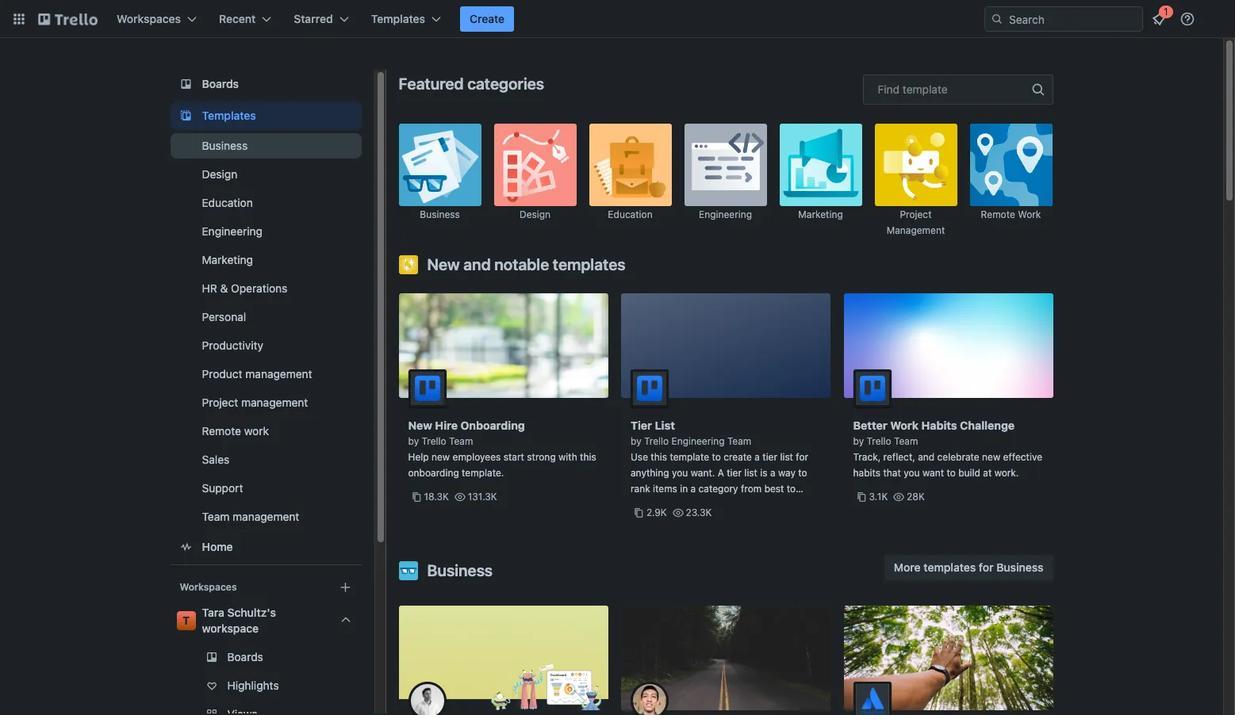 Task type: vqa. For each thing, say whether or not it's contained in the screenshot.
second On 1 board from the top of the page
no



Task type: describe. For each thing, give the bounding box(es) containing it.
tastiest
[[749, 515, 782, 527]]

want
[[923, 467, 945, 479]]

131.3k
[[468, 491, 497, 503]]

support link
[[170, 476, 362, 502]]

highlights
[[227, 679, 279, 693]]

board image
[[177, 75, 196, 94]]

personal
[[202, 310, 246, 324]]

0 vertical spatial marketing
[[799, 209, 843, 221]]

Find template field
[[863, 75, 1054, 105]]

business inside button
[[997, 561, 1044, 575]]

0 horizontal spatial project
[[202, 396, 238, 410]]

better work habits challenge by trello team track, reflect, and celebrate new effective habits that you want to build at work.
[[854, 419, 1043, 479]]

management inside team management link
[[233, 510, 300, 524]]

goat'd
[[631, 515, 665, 527]]

schultz's
[[227, 606, 276, 620]]

team inside the better work habits challenge by trello team track, reflect, and celebrate new effective habits that you want to build at work.
[[895, 436, 919, 448]]

marketing icon image
[[780, 124, 862, 206]]

for inside tier list by trello engineering team use this template to create a tier list for anything you want. a tier list is a way to rank items in a category from best to worst. this could be: best nba players, goat'd pasta dishes, and tastiest fast food joints.
[[796, 452, 809, 464]]

nba
[[750, 499, 769, 511]]

new inside "new hire onboarding by trello team help new employees start strong with this onboarding template."
[[432, 452, 450, 464]]

create button
[[460, 6, 514, 32]]

onboarding
[[408, 467, 459, 479]]

with
[[559, 452, 578, 464]]

trello engineering team image
[[631, 370, 669, 408]]

0 horizontal spatial education
[[202, 196, 253, 210]]

templates inside templates popup button
[[371, 12, 425, 25]]

support
[[202, 482, 243, 495]]

hire
[[435, 419, 458, 433]]

rank
[[631, 483, 651, 495]]

18.3k
[[424, 491, 449, 503]]

workspaces button
[[107, 6, 206, 32]]

celebrate
[[938, 452, 980, 464]]

by inside tier list by trello engineering team use this template to create a tier list for anything you want. a tier list is a way to rank items in a category from best to worst. this could be: best nba players, goat'd pasta dishes, and tastiest fast food joints.
[[631, 436, 642, 448]]

1 horizontal spatial remote work link
[[970, 124, 1053, 238]]

help
[[408, 452, 429, 464]]

a
[[718, 467, 725, 479]]

0 vertical spatial and
[[464, 256, 491, 274]]

1 horizontal spatial design link
[[494, 124, 577, 238]]

new for new and notable templates
[[427, 256, 460, 274]]

engineering link for the left design link education link
[[170, 219, 362, 244]]

want.
[[691, 467, 715, 479]]

strong
[[527, 452, 556, 464]]

worst.
[[631, 499, 659, 511]]

and inside the better work habits challenge by trello team track, reflect, and celebrate new effective habits that you want to build at work.
[[918, 452, 935, 464]]

start
[[504, 452, 525, 464]]

engineering link for education link related to design link to the right
[[685, 124, 767, 238]]

new inside the better work habits challenge by trello team track, reflect, and celebrate new effective habits that you want to build at work.
[[983, 452, 1001, 464]]

1 vertical spatial remote work link
[[170, 419, 362, 444]]

1 vertical spatial boards
[[227, 651, 263, 664]]

1 vertical spatial workspaces
[[180, 582, 237, 594]]

sales
[[202, 453, 230, 467]]

way
[[779, 467, 796, 479]]

create
[[470, 12, 505, 25]]

hr & operations link
[[170, 276, 362, 302]]

recent button
[[210, 6, 281, 32]]

marketing link for the left design link
[[170, 248, 362, 273]]

templates link
[[170, 102, 362, 130]]

in
[[680, 483, 688, 495]]

atlassian image
[[854, 683, 892, 716]]

forward image
[[358, 706, 377, 716]]

1 notification image
[[1150, 10, 1169, 29]]

0 vertical spatial best
[[765, 483, 785, 495]]

trello inside "new hire onboarding by trello team help new employees start strong with this onboarding template."
[[422, 436, 447, 448]]

anything
[[631, 467, 670, 479]]

team management
[[202, 510, 300, 524]]

new hire onboarding by trello team help new employees start strong with this onboarding template.
[[408, 419, 597, 479]]

tier
[[631, 419, 652, 433]]

0 horizontal spatial project management link
[[170, 391, 362, 416]]

starred button
[[284, 6, 359, 32]]

0 horizontal spatial project management
[[202, 396, 308, 410]]

template.
[[462, 467, 504, 479]]

more
[[894, 561, 921, 575]]

1 vertical spatial templates
[[202, 109, 256, 122]]

habits
[[854, 467, 881, 479]]

to up players,
[[787, 483, 796, 495]]

at
[[984, 467, 992, 479]]

pasta
[[668, 515, 692, 527]]

to right the way
[[799, 467, 808, 479]]

product management link
[[170, 362, 362, 387]]

use
[[631, 452, 648, 464]]

1 vertical spatial a
[[771, 467, 776, 479]]

0 horizontal spatial best
[[727, 499, 747, 511]]

product management
[[202, 367, 312, 381]]

more templates for business button
[[885, 556, 1054, 581]]

trello team image
[[854, 370, 892, 408]]

items
[[653, 483, 678, 495]]

toni, founder @ crmble image
[[408, 683, 446, 716]]

0 horizontal spatial remote work
[[202, 425, 269, 438]]

3.1k
[[869, 491, 888, 503]]

product
[[202, 367, 243, 381]]

to inside the better work habits challenge by trello team track, reflect, and celebrate new effective habits that you want to build at work.
[[947, 467, 956, 479]]

0 vertical spatial boards
[[202, 77, 239, 90]]

0 horizontal spatial tier
[[727, 467, 742, 479]]

tara
[[202, 606, 225, 620]]

starred
[[294, 12, 333, 25]]

engineering inside tier list by trello engineering team use this template to create a tier list for anything you want. a tier list is a way to rank items in a category from best to worst. this could be: best nba players, goat'd pasta dishes, and tastiest fast food joints.
[[672, 436, 725, 448]]

to up a
[[712, 452, 721, 464]]

new and notable templates
[[427, 256, 626, 274]]

dishes,
[[695, 515, 727, 527]]

productivity link
[[170, 333, 362, 359]]

1 vertical spatial remote
[[202, 425, 241, 438]]

hr & operations
[[202, 282, 288, 295]]

habits
[[922, 419, 958, 433]]

employees
[[453, 452, 501, 464]]

from
[[741, 483, 762, 495]]

1 horizontal spatial design
[[520, 209, 551, 221]]

23.3k
[[686, 507, 712, 519]]

2 vertical spatial a
[[691, 483, 696, 495]]

onboarding
[[461, 419, 525, 433]]



Task type: locate. For each thing, give the bounding box(es) containing it.
workspace
[[202, 622, 259, 636]]

t
[[183, 614, 190, 628]]

project down project management icon
[[900, 209, 932, 221]]

0 horizontal spatial marketing
[[202, 253, 253, 267]]

templates button
[[362, 6, 451, 32]]

marketing up &
[[202, 253, 253, 267]]

1 horizontal spatial project management link
[[875, 124, 958, 238]]

0 horizontal spatial remote
[[202, 425, 241, 438]]

1 horizontal spatial work
[[1018, 209, 1042, 221]]

0 vertical spatial remote
[[981, 209, 1016, 221]]

1 vertical spatial project management
[[202, 396, 308, 410]]

2 trello from the left
[[644, 436, 669, 448]]

1 horizontal spatial business link
[[399, 124, 481, 238]]

project down product
[[202, 396, 238, 410]]

28k
[[907, 491, 925, 503]]

remote work up sales
[[202, 425, 269, 438]]

0 vertical spatial template
[[903, 83, 948, 96]]

business
[[202, 139, 248, 152], [420, 209, 460, 221], [997, 561, 1044, 575], [427, 562, 493, 580]]

business link
[[399, 124, 481, 238], [170, 133, 362, 159]]

best right be:
[[727, 499, 747, 511]]

home link
[[170, 533, 362, 562]]

project management down product management
[[202, 396, 308, 410]]

business icon image
[[399, 124, 481, 206], [399, 562, 418, 581]]

1 vertical spatial project
[[202, 396, 238, 410]]

template board image
[[177, 106, 196, 125]]

effective
[[1004, 452, 1043, 464]]

0 vertical spatial remote work link
[[970, 124, 1053, 238]]

0 horizontal spatial remote work link
[[170, 419, 362, 444]]

1 business icon image from the top
[[399, 124, 481, 206]]

marketing link for design link to the right
[[780, 124, 862, 238]]

best
[[765, 483, 785, 495], [727, 499, 747, 511]]

team down hire
[[449, 436, 473, 448]]

1 horizontal spatial by
[[631, 436, 642, 448]]

food
[[631, 531, 651, 543]]

1 vertical spatial list
[[745, 467, 758, 479]]

personal link
[[170, 305, 362, 330]]

this right the with
[[580, 452, 597, 464]]

you right that
[[904, 467, 920, 479]]

1 horizontal spatial education
[[608, 209, 653, 221]]

0 vertical spatial project management link
[[875, 124, 958, 238]]

0 horizontal spatial templates
[[553, 256, 626, 274]]

remote down "remote work icon"
[[981, 209, 1016, 221]]

tara schultz (taraschultz7) image
[[1207, 10, 1226, 29]]

0 horizontal spatial marketing link
[[170, 248, 362, 273]]

team inside tier list by trello engineering team use this template to create a tier list for anything you want. a tier list is a way to rank items in a category from best to worst. this could be: best nba players, goat'd pasta dishes, and tastiest fast food joints.
[[728, 436, 752, 448]]

new inside "new hire onboarding by trello team help new employees start strong with this onboarding template."
[[408, 419, 433, 433]]

0 vertical spatial templates
[[371, 12, 425, 25]]

1 vertical spatial template
[[670, 452, 710, 464]]

engineering icon image
[[685, 124, 767, 206]]

remote work link
[[970, 124, 1053, 238], [170, 419, 362, 444]]

1 vertical spatial new
[[408, 419, 433, 433]]

and left notable
[[464, 256, 491, 274]]

workspaces up board image
[[117, 12, 181, 25]]

1 horizontal spatial a
[[755, 452, 760, 464]]

1 horizontal spatial trello
[[644, 436, 669, 448]]

0 vertical spatial work
[[1018, 209, 1042, 221]]

create
[[724, 452, 752, 464]]

0 horizontal spatial design link
[[170, 162, 362, 187]]

for right more
[[979, 561, 994, 575]]

2 this from the left
[[651, 452, 668, 464]]

1 horizontal spatial remote work
[[981, 209, 1042, 221]]

education
[[202, 196, 253, 210], [608, 209, 653, 221]]

2 you from the left
[[904, 467, 920, 479]]

boards link up the templates link
[[170, 70, 362, 98]]

remote
[[981, 209, 1016, 221], [202, 425, 241, 438]]

boards up highlights
[[227, 651, 263, 664]]

reflect,
[[884, 452, 916, 464]]

templates right template board "icon"
[[202, 109, 256, 122]]

0 horizontal spatial template
[[670, 452, 710, 464]]

challenge
[[961, 419, 1015, 433]]

1 boards link from the top
[[170, 70, 362, 98]]

1 this from the left
[[580, 452, 597, 464]]

project management icon image
[[875, 124, 958, 206]]

better
[[854, 419, 888, 433]]

0 horizontal spatial templates
[[202, 109, 256, 122]]

a right in
[[691, 483, 696, 495]]

0 vertical spatial a
[[755, 452, 760, 464]]

this
[[661, 499, 680, 511]]

1 horizontal spatial you
[[904, 467, 920, 479]]

2 horizontal spatial a
[[771, 467, 776, 479]]

work
[[891, 419, 919, 433]]

work down "remote work icon"
[[1018, 209, 1042, 221]]

sales link
[[170, 448, 362, 473]]

design down the templates link
[[202, 167, 238, 181]]

trello down better
[[867, 436, 892, 448]]

0 horizontal spatial for
[[796, 452, 809, 464]]

team up create
[[728, 436, 752, 448]]

by up help
[[408, 436, 419, 448]]

0 horizontal spatial trello
[[422, 436, 447, 448]]

1 horizontal spatial templates
[[924, 561, 976, 575]]

by inside the better work habits challenge by trello team track, reflect, and celebrate new effective habits that you want to build at work.
[[854, 436, 864, 448]]

0 vertical spatial project
[[900, 209, 932, 221]]

work.
[[995, 467, 1019, 479]]

remote work icon image
[[970, 124, 1053, 206]]

engineering link
[[685, 124, 767, 238], [170, 219, 362, 244]]

management inside 'product management' link
[[246, 367, 312, 381]]

1 trello from the left
[[422, 436, 447, 448]]

new up onboarding
[[432, 452, 450, 464]]

0 vertical spatial remote work
[[981, 209, 1042, 221]]

1 new from the left
[[432, 452, 450, 464]]

1 vertical spatial marketing link
[[170, 248, 362, 273]]

marketing down "marketing icon"
[[799, 209, 843, 221]]

2 horizontal spatial by
[[854, 436, 864, 448]]

1 horizontal spatial templates
[[371, 12, 425, 25]]

education icon image
[[589, 124, 672, 206]]

for up players,
[[796, 452, 809, 464]]

0 horizontal spatial design
[[202, 167, 238, 181]]

1 vertical spatial templates
[[924, 561, 976, 575]]

design icon image
[[494, 124, 577, 206]]

1 horizontal spatial project
[[900, 209, 932, 221]]

you inside tier list by trello engineering team use this template to create a tier list for anything you want. a tier list is a way to rank items in a category from best to worst. this could be: best nba players, goat'd pasta dishes, and tastiest fast food joints.
[[672, 467, 688, 479]]

by
[[408, 436, 419, 448], [631, 436, 642, 448], [854, 436, 864, 448]]

boards link up highlights link
[[170, 645, 362, 671]]

team management link
[[170, 505, 362, 530]]

templates up featured
[[371, 12, 425, 25]]

marketing
[[799, 209, 843, 221], [202, 253, 253, 267]]

1 you from the left
[[672, 467, 688, 479]]

templates inside the more templates for business button
[[924, 561, 976, 575]]

management down the productivity link
[[246, 367, 312, 381]]

3 trello from the left
[[867, 436, 892, 448]]

open information menu image
[[1180, 11, 1196, 27]]

engineering
[[699, 209, 752, 221], [202, 225, 263, 238], [672, 436, 725, 448]]

0 horizontal spatial education link
[[170, 190, 362, 216]]

categories
[[468, 75, 545, 93]]

track,
[[854, 452, 881, 464]]

1 horizontal spatial project management
[[887, 209, 946, 237]]

a
[[755, 452, 760, 464], [771, 467, 776, 479], [691, 483, 696, 495]]

tier right a
[[727, 467, 742, 479]]

for inside button
[[979, 561, 994, 575]]

joints.
[[654, 531, 681, 543]]

1 horizontal spatial marketing link
[[780, 124, 862, 238]]

could
[[683, 499, 708, 511]]

design down design icon
[[520, 209, 551, 221]]

work up sales link
[[244, 425, 269, 438]]

new left hire
[[408, 419, 433, 433]]

&
[[220, 282, 228, 295]]

to down celebrate
[[947, 467, 956, 479]]

primary element
[[0, 0, 1236, 38]]

a right is
[[771, 467, 776, 479]]

template inside field
[[903, 83, 948, 96]]

new left notable
[[427, 256, 460, 274]]

back to home image
[[38, 6, 98, 32]]

1 horizontal spatial for
[[979, 561, 994, 575]]

list left is
[[745, 467, 758, 479]]

new up at
[[983, 452, 1001, 464]]

tara schultz's workspace
[[202, 606, 276, 636]]

trello inside the better work habits challenge by trello team track, reflect, and celebrate new effective habits that you want to build at work.
[[867, 436, 892, 448]]

this
[[580, 452, 597, 464], [651, 452, 668, 464]]

syarfandi achmad image
[[631, 683, 669, 716]]

home
[[202, 541, 233, 554]]

0 vertical spatial tier
[[763, 452, 778, 464]]

1 horizontal spatial engineering link
[[685, 124, 767, 238]]

1 vertical spatial engineering
[[202, 225, 263, 238]]

0 vertical spatial design
[[202, 167, 238, 181]]

1 vertical spatial for
[[979, 561, 994, 575]]

remote up sales
[[202, 425, 241, 438]]

find template
[[878, 83, 948, 96]]

team down support
[[202, 510, 230, 524]]

0 horizontal spatial this
[[580, 452, 597, 464]]

0 horizontal spatial work
[[244, 425, 269, 438]]

this inside "new hire onboarding by trello team help new employees start strong with this onboarding template."
[[580, 452, 597, 464]]

project management down project management icon
[[887, 209, 946, 237]]

you up in
[[672, 467, 688, 479]]

1 horizontal spatial this
[[651, 452, 668, 464]]

0 vertical spatial workspaces
[[117, 12, 181, 25]]

0 horizontal spatial new
[[432, 452, 450, 464]]

0 vertical spatial project management
[[887, 209, 946, 237]]

3 by from the left
[[854, 436, 864, 448]]

2 boards link from the top
[[170, 645, 362, 671]]

education link for design link to the right
[[589, 124, 672, 238]]

1 vertical spatial business icon image
[[399, 562, 418, 581]]

tier
[[763, 452, 778, 464], [727, 467, 742, 479]]

list up the way
[[781, 452, 794, 464]]

remote work down "remote work icon"
[[981, 209, 1042, 221]]

1 horizontal spatial tier
[[763, 452, 778, 464]]

1 horizontal spatial best
[[765, 483, 785, 495]]

and right the dishes,
[[730, 515, 746, 527]]

2 by from the left
[[631, 436, 642, 448]]

1 horizontal spatial list
[[781, 452, 794, 464]]

marketing link
[[780, 124, 862, 238], [170, 248, 362, 273]]

trello team image
[[408, 370, 446, 408]]

fast
[[785, 515, 802, 527]]

1 vertical spatial and
[[918, 452, 935, 464]]

featured categories
[[399, 75, 545, 93]]

project management link
[[875, 124, 958, 238], [170, 391, 362, 416]]

templates
[[371, 12, 425, 25], [202, 109, 256, 122]]

management down 'product management' link
[[241, 396, 308, 410]]

1 vertical spatial best
[[727, 499, 747, 511]]

best down is
[[765, 483, 785, 495]]

create a workspace image
[[336, 579, 355, 598]]

1 horizontal spatial remote
[[981, 209, 1016, 221]]

0 vertical spatial boards link
[[170, 70, 362, 98]]

education link for the left design link
[[170, 190, 362, 216]]

design
[[202, 167, 238, 181], [520, 209, 551, 221]]

1 vertical spatial tier
[[727, 467, 742, 479]]

players,
[[772, 499, 807, 511]]

workspaces inside popup button
[[117, 12, 181, 25]]

Search field
[[1004, 7, 1143, 31]]

tier list by trello engineering team use this template to create a tier list for anything you want. a tier list is a way to rank items in a category from best to worst. this could be: best nba players, goat'd pasta dishes, and tastiest fast food joints.
[[631, 419, 809, 543]]

1 vertical spatial marketing
[[202, 253, 253, 267]]

workspaces up tara
[[180, 582, 237, 594]]

0 vertical spatial new
[[427, 256, 460, 274]]

0 vertical spatial engineering
[[699, 209, 752, 221]]

template inside tier list by trello engineering team use this template to create a tier list for anything you want. a tier list is a way to rank items in a category from best to worst. this could be: best nba players, goat'd pasta dishes, and tastiest fast food joints.
[[670, 452, 710, 464]]

team down work
[[895, 436, 919, 448]]

you inside the better work habits challenge by trello team track, reflect, and celebrate new effective habits that you want to build at work.
[[904, 467, 920, 479]]

that
[[884, 467, 902, 479]]

0 horizontal spatial and
[[464, 256, 491, 274]]

this inside tier list by trello engineering team use this template to create a tier list for anything you want. a tier list is a way to rank items in a category from best to worst. this could be: best nba players, goat'd pasta dishes, and tastiest fast food joints.
[[651, 452, 668, 464]]

2 vertical spatial engineering
[[672, 436, 725, 448]]

workspaces
[[117, 12, 181, 25], [180, 582, 237, 594]]

by inside "new hire onboarding by trello team help new employees start strong with this onboarding template."
[[408, 436, 419, 448]]

build
[[959, 467, 981, 479]]

trello inside tier list by trello engineering team use this template to create a tier list for anything you want. a tier list is a way to rank items in a category from best to worst. this could be: best nba players, goat'd pasta dishes, and tastiest fast food joints.
[[644, 436, 669, 448]]

recent
[[219, 12, 256, 25]]

boards right board image
[[202, 77, 239, 90]]

1 by from the left
[[408, 436, 419, 448]]

by up use at the right of page
[[631, 436, 642, 448]]

2 horizontal spatial trello
[[867, 436, 892, 448]]

is
[[761, 467, 768, 479]]

template right find
[[903, 83, 948, 96]]

templates right more
[[924, 561, 976, 575]]

1 horizontal spatial new
[[983, 452, 1001, 464]]

0 horizontal spatial business link
[[170, 133, 362, 159]]

by up track,
[[854, 436, 864, 448]]

1 vertical spatial design
[[520, 209, 551, 221]]

engineering up &
[[202, 225, 263, 238]]

2 horizontal spatial and
[[918, 452, 935, 464]]

notable
[[495, 256, 549, 274]]

management down support link
[[233, 510, 300, 524]]

boards link
[[170, 70, 362, 98], [170, 645, 362, 671]]

featured
[[399, 75, 464, 93]]

team inside "new hire onboarding by trello team help new employees start strong with this onboarding template."
[[449, 436, 473, 448]]

and
[[464, 256, 491, 274], [918, 452, 935, 464], [730, 515, 746, 527]]

1 vertical spatial boards link
[[170, 645, 362, 671]]

0 horizontal spatial engineering link
[[170, 219, 362, 244]]

1 horizontal spatial and
[[730, 515, 746, 527]]

highlights link
[[170, 674, 362, 699]]

home image
[[177, 538, 196, 557]]

engineering down engineering icon
[[699, 209, 752, 221]]

remote work
[[981, 209, 1042, 221], [202, 425, 269, 438]]

education link
[[589, 124, 672, 238], [170, 190, 362, 216]]

0 vertical spatial list
[[781, 452, 794, 464]]

templates right notable
[[553, 256, 626, 274]]

templates
[[553, 256, 626, 274], [924, 561, 976, 575]]

a right create
[[755, 452, 760, 464]]

engineering up want.
[[672, 436, 725, 448]]

0 horizontal spatial by
[[408, 436, 419, 448]]

trello down hire
[[422, 436, 447, 448]]

template up want.
[[670, 452, 710, 464]]

new for new hire onboarding by trello team help new employees start strong with this onboarding template.
[[408, 419, 433, 433]]

2 business icon image from the top
[[399, 562, 418, 581]]

0 horizontal spatial a
[[691, 483, 696, 495]]

productivity
[[202, 339, 264, 352]]

you
[[672, 467, 688, 479], [904, 467, 920, 479]]

search image
[[991, 13, 1004, 25]]

and up want
[[918, 452, 935, 464]]

trello down list
[[644, 436, 669, 448]]

operations
[[231, 282, 288, 295]]

management down project management icon
[[887, 225, 946, 237]]

management
[[887, 225, 946, 237], [246, 367, 312, 381], [241, 396, 308, 410], [233, 510, 300, 524]]

and inside tier list by trello engineering team use this template to create a tier list for anything you want. a tier list is a way to rank items in a category from best to worst. this could be: best nba players, goat'd pasta dishes, and tastiest fast food joints.
[[730, 515, 746, 527]]

0 horizontal spatial you
[[672, 467, 688, 479]]

more templates for business
[[894, 561, 1044, 575]]

2.9k
[[647, 507, 667, 519]]

tier up is
[[763, 452, 778, 464]]

0 vertical spatial business icon image
[[399, 124, 481, 206]]

0 horizontal spatial list
[[745, 467, 758, 479]]

be:
[[710, 499, 724, 511]]

this up anything
[[651, 452, 668, 464]]

2 new from the left
[[983, 452, 1001, 464]]



